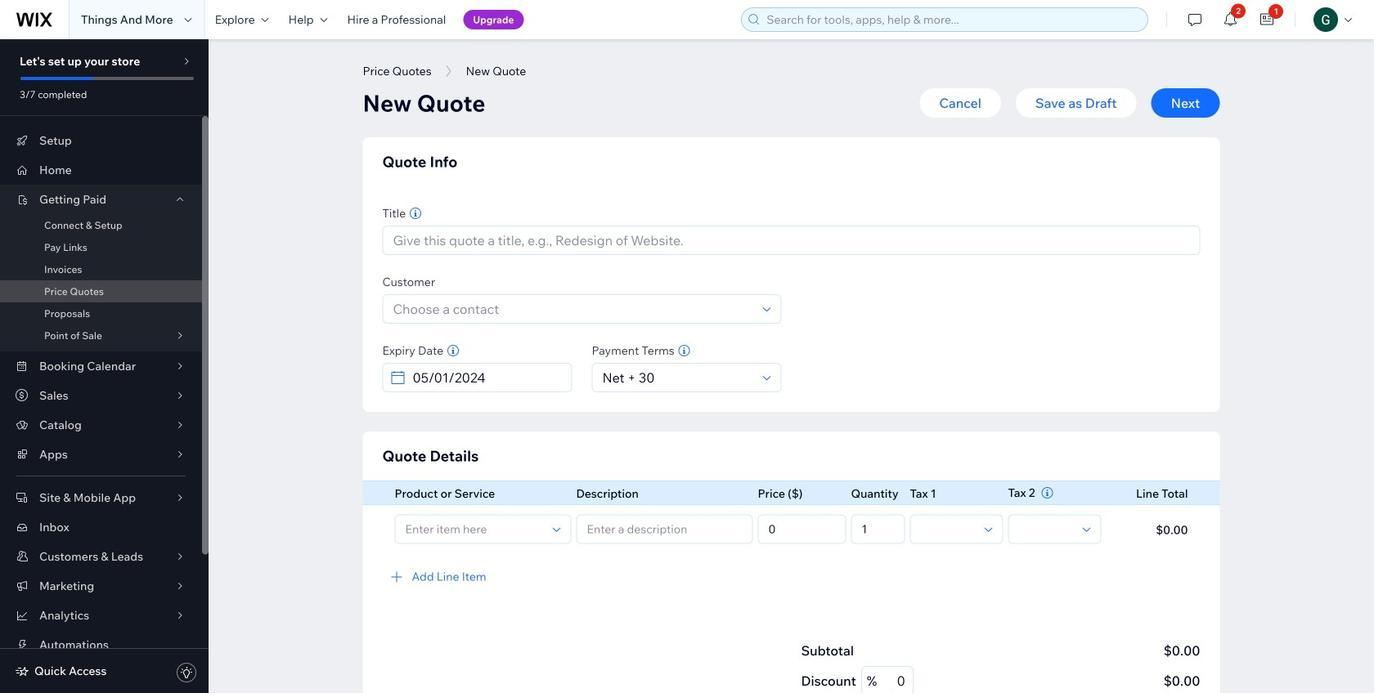 Task type: vqa. For each thing, say whether or not it's contained in the screenshot.
the Connect for Domain
no



Task type: locate. For each thing, give the bounding box(es) containing it.
Choose a contact field
[[388, 295, 758, 323]]

sidebar element
[[0, 39, 209, 694]]

None text field
[[764, 516, 841, 544]]

None field
[[408, 364, 567, 392], [598, 364, 758, 392], [916, 516, 980, 544], [1014, 516, 1078, 544], [408, 364, 567, 392], [598, 364, 758, 392], [916, 516, 980, 544], [1014, 516, 1078, 544]]

None text field
[[857, 516, 899, 544]]

None number field
[[877, 668, 908, 694]]



Task type: describe. For each thing, give the bounding box(es) containing it.
Enter item here field
[[400, 516, 548, 544]]

Enter a description field
[[582, 516, 747, 544]]

Search for tools, apps, help & more... field
[[762, 8, 1143, 31]]

Give this quote a title, e.g., Redesign of Website. field
[[388, 227, 1195, 254]]



